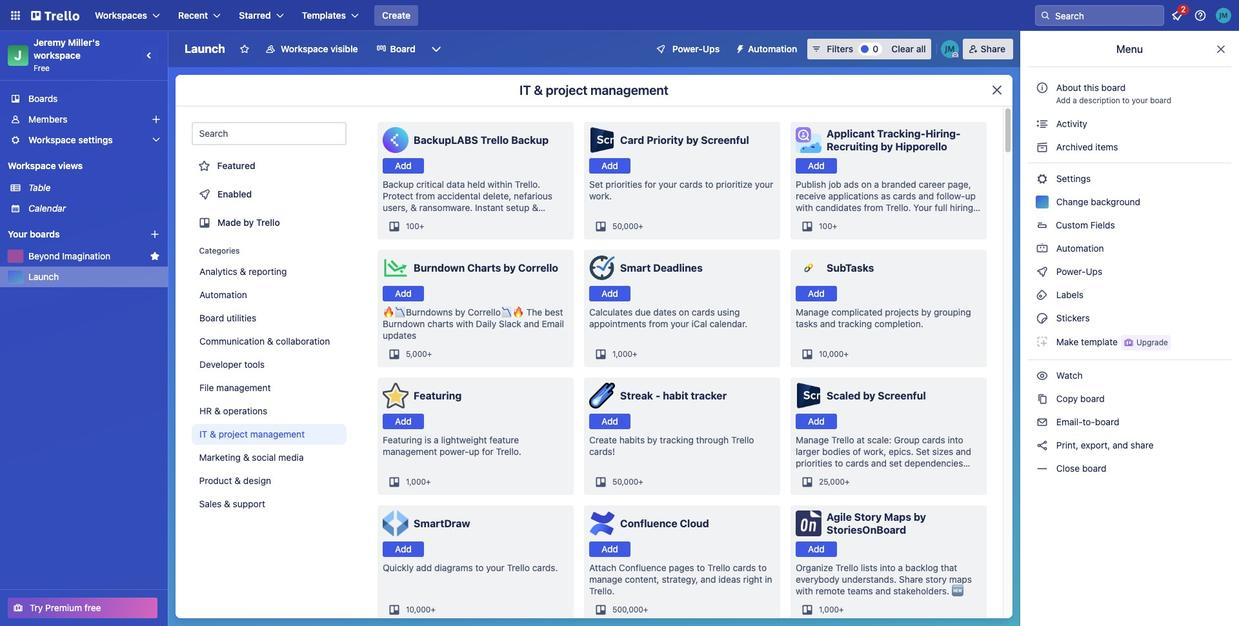Task type: vqa. For each thing, say whether or not it's contained in the screenshot.
Leather inside Board name TEXT BOX
no



Task type: locate. For each thing, give the bounding box(es) containing it.
1 vertical spatial ups
[[1086, 266, 1103, 277]]

0 horizontal spatial automation
[[199, 289, 247, 300]]

on right ads
[[861, 179, 872, 190]]

burndown up updates
[[383, 318, 425, 329]]

2 vertical spatial 1,000
[[819, 605, 839, 614]]

screenful up group
[[878, 390, 926, 401]]

1 vertical spatial tracking
[[660, 434, 694, 445]]

by down tracking-
[[881, 141, 893, 152]]

0 horizontal spatial set
[[589, 179, 603, 190]]

and right sizes
[[956, 446, 972, 457]]

by left the corrello📉🔥
[[455, 307, 465, 318]]

1 vertical spatial your
[[8, 228, 27, 239]]

1,000 + down is
[[406, 477, 431, 487]]

scaled by screenful
[[827, 390, 926, 401]]

your left full
[[914, 202, 932, 213]]

1 vertical spatial 1,000 +
[[406, 477, 431, 487]]

due
[[635, 307, 651, 318]]

add up protect
[[395, 160, 412, 171]]

for down feature
[[482, 446, 494, 457]]

add for smart
[[602, 288, 618, 299]]

enabled link
[[192, 181, 347, 207]]

trello. inside publish job ads on a branded career page, receive applications as cards and follow-up with candidates from trello. your full hiring pipeline
[[886, 202, 911, 213]]

10,000 + for smartdraw
[[406, 605, 436, 614]]

0 horizontal spatial power-ups
[[672, 43, 720, 54]]

to inside set priorities for your cards to prioritize your work.
[[705, 179, 714, 190]]

developer tools link
[[192, 354, 347, 375]]

0 vertical spatial create
[[382, 10, 411, 21]]

50,000 for streak - habit tracker
[[613, 477, 639, 487]]

create up board link
[[382, 10, 411, 21]]

3 sm image from the top
[[1036, 416, 1049, 429]]

5,000
[[406, 349, 427, 359]]

100 + for backuplabs trello backup
[[406, 221, 424, 231]]

open information menu image
[[1194, 9, 1207, 22]]

0 vertical spatial from
[[416, 190, 435, 201]]

by inside agile story maps by storiesonboard
[[914, 511, 926, 523]]

menu
[[1117, 43, 1143, 55]]

1 horizontal spatial power-
[[1056, 266, 1086, 277]]

+ down 'appointments'
[[633, 349, 637, 359]]

add for backuplabs
[[395, 160, 412, 171]]

email-to-board link
[[1028, 412, 1232, 432]]

workspace for workspace views
[[8, 160, 56, 171]]

trello. inside attach confluence pages to trello cards to manage content, strategy, and ideas right in trello.
[[589, 585, 615, 596]]

1 horizontal spatial 100
[[819, 221, 832, 231]]

project inside "link"
[[219, 429, 248, 440]]

power-ups
[[672, 43, 720, 54], [1054, 266, 1105, 277]]

boards
[[30, 228, 60, 239]]

it
[[520, 83, 531, 97], [199, 429, 207, 440]]

a inside organize trello lists into a backlog that everybody understands. share story maps with remote teams and stakeholders. 🆕
[[898, 562, 903, 573]]

boards link
[[0, 88, 168, 109]]

sm image inside automation link
[[1036, 242, 1049, 255]]

50,000 + down the cards!
[[613, 477, 643, 487]]

and left the ideas
[[701, 574, 716, 585]]

sm image for watch
[[1036, 369, 1049, 382]]

1 vertical spatial 10,000 +
[[406, 605, 436, 614]]

50,000
[[613, 221, 639, 231], [613, 477, 639, 487]]

to up activity link
[[1123, 96, 1130, 105]]

board left customize views image
[[390, 43, 416, 54]]

1 vertical spatial 50,000
[[613, 477, 639, 487]]

automation link up board utilities link
[[192, 285, 347, 305]]

trello. inside featuring is a lightweight feature management power-up for trello.
[[496, 446, 521, 457]]

add button up work.
[[589, 158, 631, 174]]

2 vertical spatial from
[[649, 318, 668, 329]]

+ for card priority by screenful
[[639, 221, 643, 231]]

trello. down feature
[[496, 446, 521, 457]]

marketing & social media
[[199, 452, 304, 463]]

tracking down complicated
[[838, 318, 872, 329]]

email
[[542, 318, 564, 329]]

1 horizontal spatial your
[[914, 202, 932, 213]]

about this board add a description to your board
[[1056, 82, 1172, 105]]

share right the this member is an admin of this board. icon
[[981, 43, 1006, 54]]

sm image
[[730, 39, 748, 57], [1036, 117, 1049, 130], [1036, 141, 1049, 154], [1036, 172, 1049, 185], [1036, 242, 1049, 255], [1036, 312, 1049, 325], [1036, 335, 1049, 348], [1036, 369, 1049, 382], [1036, 392, 1049, 405], [1036, 462, 1049, 475]]

add for agile
[[808, 543, 825, 554]]

add up quickly
[[395, 543, 412, 554]]

appointments
[[589, 318, 647, 329]]

in inside attach confluence pages to trello cards to manage content, strategy, and ideas right in trello.
[[765, 574, 772, 585]]

+ for streak - habit tracker
[[639, 477, 643, 487]]

by inside manage complicated projects by grouping tasks and tracking completion.
[[921, 307, 932, 318]]

0 horizontal spatial 100
[[406, 221, 419, 231]]

by inside made by trello link
[[244, 217, 254, 228]]

& for the analytics & reporting link
[[240, 266, 246, 277]]

a for organize
[[898, 562, 903, 573]]

2 vertical spatial with
[[796, 585, 813, 596]]

management inside featuring is a lightweight feature management power-up for trello.
[[383, 446, 437, 457]]

a inside about this board add a description to your board
[[1073, 96, 1077, 105]]

sm image
[[1036, 265, 1049, 278], [1036, 289, 1049, 301], [1036, 416, 1049, 429], [1036, 439, 1049, 452]]

add for card
[[602, 160, 618, 171]]

Search field
[[1051, 6, 1164, 25]]

communication
[[199, 336, 265, 347]]

it & project management up marketing & social media
[[199, 429, 305, 440]]

create inside create habits by tracking through trello cards!
[[589, 434, 617, 445]]

it & project management inside "link"
[[199, 429, 305, 440]]

priorities up work.
[[606, 179, 642, 190]]

2 horizontal spatial 1,000
[[819, 605, 839, 614]]

0 vertical spatial automation
[[748, 43, 797, 54]]

backup up protect
[[383, 179, 414, 190]]

try premium free
[[30, 602, 101, 613]]

0 vertical spatial burndown
[[414, 262, 465, 274]]

1 horizontal spatial from
[[649, 318, 668, 329]]

create for create habits by tracking through trello cards!
[[589, 434, 617, 445]]

page,
[[948, 179, 971, 190]]

management down is
[[383, 446, 437, 457]]

featuring up is
[[414, 390, 462, 401]]

media
[[279, 452, 304, 463]]

manage inside manage complicated projects by grouping tasks and tracking completion.
[[796, 307, 829, 318]]

+ down candidates at the top of page
[[832, 221, 837, 231]]

0 horizontal spatial automation link
[[192, 285, 347, 305]]

file
[[199, 382, 214, 393]]

the
[[526, 307, 542, 318]]

management up "card"
[[591, 83, 669, 97]]

100 + for applicant tracking-hiring- recruiting by hipporello
[[819, 221, 837, 231]]

1 vertical spatial burndown
[[383, 318, 425, 329]]

sm image inside close board link
[[1036, 462, 1049, 475]]

management up operations
[[216, 382, 271, 393]]

card priority by screenful
[[620, 134, 749, 146]]

branded
[[882, 179, 916, 190]]

sm image inside activity link
[[1036, 117, 1049, 130]]

cards inside calculates due dates on cards using appointments from your ical calendar.
[[692, 307, 715, 318]]

0 horizontal spatial 1,000
[[406, 477, 426, 487]]

maps
[[884, 511, 911, 523]]

add button for scaled by screenful
[[796, 414, 837, 429]]

1 vertical spatial launch
[[28, 271, 59, 282]]

2 100 + from the left
[[819, 221, 837, 231]]

0 horizontal spatial 100 +
[[406, 221, 424, 231]]

+ for featuring
[[426, 477, 431, 487]]

burndown
[[414, 262, 465, 274], [383, 318, 425, 329]]

sm image inside settings link
[[1036, 172, 1049, 185]]

by right habits
[[647, 434, 657, 445]]

story
[[854, 511, 882, 523]]

2 sm image from the top
[[1036, 289, 1049, 301]]

&
[[534, 83, 543, 97], [411, 202, 417, 213], [532, 202, 538, 213], [240, 266, 246, 277], [267, 336, 273, 347], [214, 405, 221, 416], [210, 429, 216, 440], [243, 452, 250, 463], [235, 475, 241, 486], [224, 498, 231, 509]]

+ down the bodies
[[845, 477, 850, 487]]

add button for backuplabs trello backup
[[383, 158, 424, 174]]

+ left minutes.
[[419, 221, 424, 231]]

0 vertical spatial ups
[[703, 43, 720, 54]]

sm image for archived items
[[1036, 141, 1049, 154]]

trello. down manage
[[589, 585, 615, 596]]

1 vertical spatial up
[[469, 446, 480, 457]]

0 horizontal spatial up
[[469, 446, 480, 457]]

trello left the cards.
[[507, 562, 530, 573]]

0 vertical spatial it
[[520, 83, 531, 97]]

and left share
[[1113, 440, 1128, 451]]

1 vertical spatial power-
[[1056, 266, 1086, 277]]

0 horizontal spatial for
[[482, 446, 494, 457]]

+ down habits
[[639, 477, 643, 487]]

50,000 for card priority by screenful
[[613, 221, 639, 231]]

1 horizontal spatial automation
[[748, 43, 797, 54]]

1 50,000 from the top
[[613, 221, 639, 231]]

1 100 + from the left
[[406, 221, 424, 231]]

0 horizontal spatial it
[[199, 429, 207, 440]]

from down critical
[[416, 190, 435, 201]]

0 vertical spatial 10,000 +
[[819, 349, 849, 359]]

0 horizontal spatial into
[[880, 562, 896, 573]]

2 vertical spatial 1,000 +
[[819, 605, 844, 614]]

1 vertical spatial it
[[199, 429, 207, 440]]

and inside attach confluence pages to trello cards to manage content, strategy, and ideas right in trello.
[[701, 574, 716, 585]]

share inside button
[[981, 43, 1006, 54]]

1 horizontal spatial 1,000
[[613, 349, 633, 359]]

1 horizontal spatial in
[[765, 574, 772, 585]]

add button up 🔥📉burndowns
[[383, 286, 424, 301]]

0 vertical spatial screenful
[[701, 134, 749, 146]]

+ for confluence cloud
[[643, 605, 648, 614]]

manage inside manage trello at scale: group cards into larger bodies of work, epics. set sizes and priorities to cards and set dependencies between them
[[796, 434, 829, 445]]

cards inside set priorities for your cards to prioritize your work.
[[680, 179, 703, 190]]

communication & collaboration
[[199, 336, 330, 347]]

0 vertical spatial your
[[914, 202, 932, 213]]

add up organize
[[808, 543, 825, 554]]

smart deadlines
[[620, 262, 703, 274]]

watch link
[[1028, 365, 1232, 386]]

0 vertical spatial into
[[948, 434, 964, 445]]

streak - habit tracker
[[620, 390, 727, 401]]

0 vertical spatial tracking
[[838, 318, 872, 329]]

0 horizontal spatial screenful
[[701, 134, 749, 146]]

attach confluence pages to trello cards to manage content, strategy, and ideas right in trello.
[[589, 562, 772, 596]]

for
[[645, 179, 656, 190], [482, 446, 494, 457]]

0 vertical spatial with
[[796, 202, 813, 213]]

0 vertical spatial on
[[861, 179, 872, 190]]

1 50,000 + from the top
[[613, 221, 643, 231]]

close
[[1056, 463, 1080, 474]]

workspace inside popup button
[[28, 134, 76, 145]]

0 vertical spatial 10,000
[[819, 349, 844, 359]]

cards up right
[[733, 562, 756, 573]]

workspace inside button
[[281, 43, 328, 54]]

1,000 down is
[[406, 477, 426, 487]]

copy board link
[[1028, 389, 1232, 409]]

Search text field
[[192, 122, 347, 145]]

tracking inside manage complicated projects by grouping tasks and tracking completion.
[[838, 318, 872, 329]]

analytics & reporting link
[[192, 261, 347, 282]]

automation link up power-ups link
[[1028, 238, 1232, 259]]

add up 'larger'
[[808, 416, 825, 427]]

burndown left charts
[[414, 262, 465, 274]]

1 manage from the top
[[796, 307, 829, 318]]

hiring
[[950, 202, 973, 213]]

featuring inside featuring is a lightweight feature management power-up for trello.
[[383, 434, 422, 445]]

1 horizontal spatial 10,000 +
[[819, 349, 849, 359]]

add button for applicant tracking-hiring- recruiting by hipporello
[[796, 158, 837, 174]]

board
[[1102, 82, 1126, 93], [1150, 96, 1172, 105], [1081, 393, 1105, 404], [1095, 416, 1120, 427], [1082, 463, 1107, 474]]

100 down candidates at the top of page
[[819, 221, 832, 231]]

+ for smart deadlines
[[633, 349, 637, 359]]

calendar
[[28, 203, 66, 214]]

follow-
[[937, 190, 965, 201]]

a right is
[[434, 434, 439, 445]]

add for confluence
[[602, 543, 618, 554]]

from for backuplabs trello backup
[[416, 190, 435, 201]]

board up to-
[[1081, 393, 1105, 404]]

sm image for labels
[[1036, 289, 1049, 301]]

and down the
[[524, 318, 539, 329]]

sm image inside email-to-board link
[[1036, 416, 1049, 429]]

1 horizontal spatial up
[[965, 190, 976, 201]]

10,000 + up scaled
[[819, 349, 849, 359]]

2 vertical spatial workspace
[[8, 160, 56, 171]]

0 vertical spatial priorities
[[606, 179, 642, 190]]

1,000 + for smart deadlines
[[613, 349, 637, 359]]

& for communication & collaboration link
[[267, 336, 273, 347]]

add button up organize
[[796, 542, 837, 557]]

grouping
[[934, 307, 971, 318]]

add button up 'larger'
[[796, 414, 837, 429]]

1 horizontal spatial automation link
[[1028, 238, 1232, 259]]

export,
[[1081, 440, 1110, 451]]

your inside publish job ads on a branded career page, receive applications as cards and follow-up with candidates from trello. your full hiring pipeline
[[914, 202, 932, 213]]

50,000 + for card priority by screenful
[[613, 221, 643, 231]]

2 horizontal spatial from
[[864, 202, 883, 213]]

1,000 + down 'appointments'
[[613, 349, 637, 359]]

1 vertical spatial backup
[[383, 179, 414, 190]]

to inside manage trello at scale: group cards into larger bodies of work, epics. set sizes and priorities to cards and set dependencies between them
[[835, 458, 843, 469]]

0 horizontal spatial ups
[[703, 43, 720, 54]]

power- inside button
[[672, 43, 703, 54]]

create inside button
[[382, 10, 411, 21]]

your right the prioritize
[[755, 179, 773, 190]]

add button for subtasks
[[796, 286, 837, 301]]

confluence left the cloud
[[620, 518, 678, 529]]

trello up the ideas
[[708, 562, 730, 573]]

1 horizontal spatial 10,000
[[819, 349, 844, 359]]

trello. inside backup critical data held within trello. protect from accidental delete, nefarious users, & ransomware. instant setup & restore in minutes.
[[515, 179, 540, 190]]

0 vertical spatial 50,000
[[613, 221, 639, 231]]

1 horizontal spatial set
[[916, 446, 930, 457]]

0 vertical spatial featuring
[[414, 390, 462, 401]]

sm image for make template
[[1036, 335, 1049, 348]]

1 horizontal spatial into
[[948, 434, 964, 445]]

launch down recent dropdown button
[[185, 42, 225, 56]]

activity link
[[1028, 114, 1232, 134]]

100 + down candidates at the top of page
[[819, 221, 837, 231]]

to right 'pages'
[[697, 562, 705, 573]]

1 horizontal spatial backup
[[511, 134, 549, 146]]

beyond imagination link
[[28, 250, 145, 263]]

cards inside attach confluence pages to trello cards to manage content, strategy, and ideas right in trello.
[[733, 562, 756, 573]]

+ down charts
[[427, 349, 432, 359]]

set
[[589, 179, 603, 190], [916, 446, 930, 457]]

0 horizontal spatial 1,000 +
[[406, 477, 431, 487]]

0 vertical spatial automation link
[[1028, 238, 1232, 259]]

charts
[[427, 318, 454, 329]]

is
[[425, 434, 431, 445]]

sm image inside power-ups link
[[1036, 265, 1049, 278]]

your left boards
[[8, 228, 27, 239]]

+ for burndown charts by corrello
[[427, 349, 432, 359]]

add button for card priority by screenful
[[589, 158, 631, 174]]

1 vertical spatial confluence
[[619, 562, 667, 573]]

1 vertical spatial 50,000 +
[[613, 477, 643, 487]]

0 vertical spatial board
[[390, 43, 416, 54]]

from inside calculates due dates on cards using appointments from your ical calendar.
[[649, 318, 668, 329]]

workspace settings button
[[0, 130, 168, 150]]

and inside manage complicated projects by grouping tasks and tracking completion.
[[820, 318, 836, 329]]

with down everybody
[[796, 585, 813, 596]]

1 horizontal spatial create
[[589, 434, 617, 445]]

table
[[28, 182, 51, 193]]

sm image inside stickers link
[[1036, 312, 1049, 325]]

0 vertical spatial it & project management
[[520, 83, 669, 97]]

ups up labels link
[[1086, 266, 1103, 277]]

0 vertical spatial workspace
[[281, 43, 328, 54]]

sm image for email-to-board
[[1036, 416, 1049, 429]]

sm image for close board
[[1036, 462, 1049, 475]]

0 vertical spatial share
[[981, 43, 1006, 54]]

+ down remote
[[839, 605, 844, 614]]

add up attach
[[602, 543, 618, 554]]

1 100 from the left
[[406, 221, 419, 231]]

workspace up table
[[8, 160, 56, 171]]

screenful
[[701, 134, 749, 146], [878, 390, 926, 401]]

1 horizontal spatial board
[[390, 43, 416, 54]]

to inside about this board add a description to your board
[[1123, 96, 1130, 105]]

1 vertical spatial with
[[456, 318, 474, 329]]

launch
[[185, 42, 225, 56], [28, 271, 59, 282]]

manage up tasks
[[796, 307, 829, 318]]

content,
[[625, 574, 659, 585]]

1 vertical spatial for
[[482, 446, 494, 457]]

0 horizontal spatial project
[[219, 429, 248, 440]]

project
[[546, 83, 588, 97], [219, 429, 248, 440]]

add for burndown
[[395, 288, 412, 299]]

in
[[415, 214, 422, 225], [765, 574, 772, 585]]

1 horizontal spatial on
[[861, 179, 872, 190]]

custom
[[1056, 219, 1088, 230]]

up up hiring
[[965, 190, 976, 201]]

+ for applicant tracking-hiring- recruiting by hipporello
[[832, 221, 837, 231]]

1 sm image from the top
[[1036, 265, 1049, 278]]

cards up ical
[[692, 307, 715, 318]]

publish
[[796, 179, 826, 190]]

add button for confluence cloud
[[589, 542, 631, 557]]

2 100 from the left
[[819, 221, 832, 231]]

backuplabs trello backup
[[414, 134, 549, 146]]

workspace down templates
[[281, 43, 328, 54]]

add button for featuring
[[383, 414, 424, 429]]

1 vertical spatial manage
[[796, 434, 829, 445]]

design
[[244, 475, 272, 486]]

manage
[[589, 574, 623, 585]]

cards up sizes
[[922, 434, 945, 445]]

4 sm image from the top
[[1036, 439, 1049, 452]]

confluence up content,
[[619, 562, 667, 573]]

add button for smartdraw
[[383, 542, 424, 557]]

on inside publish job ads on a branded career page, receive applications as cards and follow-up with candidates from trello. your full hiring pipeline
[[861, 179, 872, 190]]

from for smart deadlines
[[649, 318, 668, 329]]

cards left the prioritize
[[680, 179, 703, 190]]

automation inside button
[[748, 43, 797, 54]]

+ for scaled by screenful
[[845, 477, 850, 487]]

power-
[[672, 43, 703, 54], [1056, 266, 1086, 277]]

settings
[[78, 134, 113, 145]]

from inside backup critical data held within trello. protect from accidental delete, nefarious users, & ransomware. instant setup & restore in minutes.
[[416, 190, 435, 201]]

+ down is
[[426, 477, 431, 487]]

1,000 down remote
[[819, 605, 839, 614]]

1 vertical spatial it & project management
[[199, 429, 305, 440]]

0 vertical spatial for
[[645, 179, 656, 190]]

it & project management up "card"
[[520, 83, 669, 97]]

1 horizontal spatial power-ups
[[1054, 266, 1105, 277]]

story
[[926, 574, 947, 585]]

0 vertical spatial set
[[589, 179, 603, 190]]

2 50,000 from the top
[[613, 477, 639, 487]]

priorities inside set priorities for your cards to prioritize your work.
[[606, 179, 642, 190]]

workspace navigation collapse icon image
[[141, 46, 159, 65]]

your down dates
[[671, 318, 689, 329]]

tracking-
[[877, 128, 926, 139]]

1 horizontal spatial screenful
[[878, 390, 926, 401]]

it & project management
[[520, 83, 669, 97], [199, 429, 305, 440]]

create for create
[[382, 10, 411, 21]]

pages
[[669, 562, 694, 573]]

2 horizontal spatial 1,000 +
[[819, 605, 844, 614]]

automation
[[748, 43, 797, 54], [1054, 243, 1104, 254], [199, 289, 247, 300]]

social
[[252, 452, 276, 463]]

add button up protect
[[383, 158, 424, 174]]

0 horizontal spatial 10,000 +
[[406, 605, 436, 614]]

1 vertical spatial featuring
[[383, 434, 422, 445]]

management down hr & operations link
[[250, 429, 305, 440]]

management inside file management link
[[216, 382, 271, 393]]

backlog
[[906, 562, 938, 573]]

calculates
[[589, 307, 633, 318]]

sm image inside archived items link
[[1036, 141, 1049, 154]]

restore
[[383, 214, 412, 225]]

share inside organize trello lists into a backlog that everybody understands. share story maps with remote teams and stakeholders. 🆕
[[899, 574, 923, 585]]

10,000 + down the add
[[406, 605, 436, 614]]

burndown charts by corrello
[[414, 262, 558, 274]]

1,000 down 'appointments'
[[613, 349, 633, 359]]

a inside publish job ads on a branded career page, receive applications as cards and follow-up with candidates from trello. your full hiring pipeline
[[874, 179, 879, 190]]

in right right
[[765, 574, 772, 585]]

50,000 + for streak - habit tracker
[[613, 477, 643, 487]]

on inside calculates due dates on cards using appointments from your ical calendar.
[[679, 307, 689, 318]]

trello right 'through'
[[731, 434, 754, 445]]

1 horizontal spatial priorities
[[796, 458, 832, 469]]

by right maps
[[914, 511, 926, 523]]

customize views image
[[430, 43, 443, 56]]

add for streak
[[602, 416, 618, 427]]

for inside featuring is a lightweight feature management power-up for trello.
[[482, 446, 494, 457]]

sm image inside print, export, and share link
[[1036, 439, 1049, 452]]

0 horizontal spatial share
[[899, 574, 923, 585]]

0 horizontal spatial board
[[199, 312, 224, 323]]

subtasks
[[827, 262, 874, 274]]

settings
[[1054, 173, 1091, 184]]

in right restore at top left
[[415, 214, 422, 225]]

and down career at right
[[919, 190, 934, 201]]

2 manage from the top
[[796, 434, 829, 445]]

by inside create habits by tracking through trello cards!
[[647, 434, 657, 445]]

sm image inside watch link
[[1036, 369, 1049, 382]]

2 50,000 + from the top
[[613, 477, 643, 487]]

board down export,
[[1082, 463, 1107, 474]]

prioritize
[[716, 179, 753, 190]]

0 horizontal spatial on
[[679, 307, 689, 318]]

1 vertical spatial power-ups
[[1054, 266, 1105, 277]]

sm image inside labels link
[[1036, 289, 1049, 301]]

add button for smart deadlines
[[589, 286, 631, 301]]

sm image inside copy board link
[[1036, 392, 1049, 405]]

& for marketing & social media link
[[243, 452, 250, 463]]

sm image for power-ups
[[1036, 265, 1049, 278]]

with left daily
[[456, 318, 474, 329]]

set inside manage trello at scale: group cards into larger bodies of work, epics. set sizes and priorities to cards and set dependencies between them
[[916, 446, 930, 457]]

0 horizontal spatial create
[[382, 10, 411, 21]]

trello.
[[515, 179, 540, 190], [886, 202, 911, 213], [496, 446, 521, 457], [589, 585, 615, 596]]

add up the cards!
[[602, 416, 618, 427]]

+ up the 'smart'
[[639, 221, 643, 231]]

starred button
[[231, 5, 292, 26]]

100
[[406, 221, 419, 231], [819, 221, 832, 231]]

share
[[981, 43, 1006, 54], [899, 574, 923, 585]]

50,000 up the 'smart'
[[613, 221, 639, 231]]

& inside "link"
[[210, 429, 216, 440]]

1 vertical spatial into
[[880, 562, 896, 573]]

on for tracking-
[[861, 179, 872, 190]]

archived items link
[[1028, 137, 1232, 157]]

1 vertical spatial share
[[899, 574, 923, 585]]

and inside organize trello lists into a backlog that everybody understands. share story maps with remote teams and stakeholders. 🆕
[[876, 585, 891, 596]]

backup
[[511, 134, 549, 146], [383, 179, 414, 190]]

+ up scaled
[[844, 349, 849, 359]]

add button up habits
[[589, 414, 631, 429]]

slack
[[499, 318, 521, 329]]

on for deadlines
[[679, 307, 689, 318]]



Task type: describe. For each thing, give the bounding box(es) containing it.
add board image
[[150, 229, 160, 239]]

1 horizontal spatial ups
[[1086, 266, 1103, 277]]

Board name text field
[[178, 39, 232, 59]]

create button
[[374, 5, 418, 26]]

sm image for activity
[[1036, 117, 1049, 130]]

a for about
[[1073, 96, 1077, 105]]

featuring for featuring
[[414, 390, 462, 401]]

visible
[[331, 43, 358, 54]]

board link
[[368, 39, 423, 59]]

agile story maps by storiesonboard
[[827, 511, 926, 536]]

trello inside attach confluence pages to trello cards to manage content, strategy, and ideas right in trello.
[[708, 562, 730, 573]]

1 horizontal spatial it
[[520, 83, 531, 97]]

1,000 for smart deadlines
[[613, 349, 633, 359]]

clear
[[892, 43, 914, 54]]

board up activity link
[[1150, 96, 1172, 105]]

make template
[[1054, 336, 1118, 347]]

sales & support
[[199, 498, 266, 509]]

1 horizontal spatial it & project management
[[520, 83, 669, 97]]

items
[[1096, 141, 1118, 152]]

try premium free button
[[8, 598, 157, 618]]

it inside "link"
[[199, 429, 207, 440]]

your boards with 2 items element
[[8, 227, 130, 242]]

board up print, export, and share
[[1095, 416, 1120, 427]]

hiring-
[[926, 128, 961, 139]]

0 vertical spatial confluence
[[620, 518, 678, 529]]

priorities inside manage trello at scale: group cards into larger bodies of work, epics. set sizes and priorities to cards and set dependencies between them
[[796, 458, 832, 469]]

board up description on the right
[[1102, 82, 1126, 93]]

template
[[1081, 336, 1118, 347]]

that
[[941, 562, 957, 573]]

burndown inside 🔥📉burndowns by corrello📉🔥 the best burndown charts with daily slack and email updates
[[383, 318, 425, 329]]

jeremy miller (jeremymiller198) image
[[1216, 8, 1232, 23]]

+ for backuplabs trello backup
[[419, 221, 424, 231]]

power-ups link
[[1028, 261, 1232, 282]]

featuring is a lightweight feature management power-up for trello.
[[383, 434, 521, 457]]

filters
[[827, 43, 853, 54]]

automation button
[[730, 39, 805, 59]]

card
[[620, 134, 644, 146]]

& for the sales & support link
[[224, 498, 231, 509]]

file management
[[199, 382, 271, 393]]

applicant
[[827, 128, 875, 139]]

attach
[[589, 562, 616, 573]]

custom fields button
[[1028, 215, 1232, 236]]

clear all
[[892, 43, 926, 54]]

star or unstar board image
[[239, 44, 250, 54]]

board utilities link
[[192, 308, 347, 329]]

1,000 + for featuring
[[406, 477, 431, 487]]

settings link
[[1028, 168, 1232, 189]]

sm image for copy board
[[1036, 392, 1049, 405]]

power-ups inside power-ups link
[[1054, 266, 1105, 277]]

confluence inside attach confluence pages to trello cards to manage content, strategy, and ideas right in trello.
[[619, 562, 667, 573]]

remote
[[816, 585, 845, 596]]

search image
[[1040, 10, 1051, 21]]

data
[[447, 179, 465, 190]]

10,000 for smartdraw
[[406, 605, 431, 614]]

set
[[889, 458, 902, 469]]

0 horizontal spatial your
[[8, 228, 27, 239]]

support
[[233, 498, 266, 509]]

from inside publish job ads on a branded career page, receive applications as cards and follow-up with candidates from trello. your full hiring pipeline
[[864, 202, 883, 213]]

featured link
[[192, 153, 347, 179]]

group
[[894, 434, 920, 445]]

sm image for stickers
[[1036, 312, 1049, 325]]

to up right
[[759, 562, 767, 573]]

deadlines
[[653, 262, 703, 274]]

by right charts
[[504, 262, 516, 274]]

templates
[[302, 10, 346, 21]]

charts
[[467, 262, 501, 274]]

scaled
[[827, 390, 861, 401]]

archived items
[[1054, 141, 1118, 152]]

to-
[[1083, 416, 1095, 427]]

feature
[[490, 434, 519, 445]]

right
[[743, 574, 763, 585]]

into inside organize trello lists into a backlog that everybody understands. share story maps with remote teams and stakeholders. 🆕
[[880, 562, 896, 573]]

about
[[1056, 82, 1082, 93]]

workspace
[[34, 50, 81, 61]]

operations
[[223, 405, 267, 416]]

agile
[[827, 511, 852, 523]]

a for publish
[[874, 179, 879, 190]]

change background link
[[1028, 192, 1232, 212]]

& for product & design link
[[235, 475, 241, 486]]

career
[[919, 179, 945, 190]]

analytics & reporting
[[199, 266, 287, 277]]

with inside publish job ads on a branded career page, receive applications as cards and follow-up with candidates from trello. your full hiring pipeline
[[796, 202, 813, 213]]

fields
[[1091, 219, 1115, 230]]

2 notifications image
[[1170, 8, 1185, 23]]

for inside set priorities for your cards to prioritize your work.
[[645, 179, 656, 190]]

by inside applicant tracking-hiring- recruiting by hipporello
[[881, 141, 893, 152]]

into inside manage trello at scale: group cards into larger bodies of work, epics. set sizes and priorities to cards and set dependencies between them
[[948, 434, 964, 445]]

utilities
[[227, 312, 256, 323]]

within
[[488, 179, 513, 190]]

manage trello at scale: group cards into larger bodies of work, epics. set sizes and priorities to cards and set dependencies between them
[[796, 434, 972, 480]]

board for board
[[390, 43, 416, 54]]

your down priority
[[659, 179, 677, 190]]

completion.
[[875, 318, 924, 329]]

by right scaled
[[863, 390, 875, 401]]

and inside publish job ads on a branded career page, receive applications as cards and follow-up with candidates from trello. your full hiring pipeline
[[919, 190, 934, 201]]

made by trello
[[218, 217, 280, 228]]

jeremy miller (jeremymiller198) image
[[941, 40, 959, 58]]

power-ups inside power-ups button
[[672, 43, 720, 54]]

10,000 + for subtasks
[[819, 349, 849, 359]]

and inside 🔥📉burndowns by corrello📉🔥 the best burndown charts with daily slack and email updates
[[524, 318, 539, 329]]

add button for agile story maps by storiesonboard
[[796, 542, 837, 557]]

add button for burndown charts by corrello
[[383, 286, 424, 301]]

sm image for automation
[[1036, 242, 1049, 255]]

2 horizontal spatial automation
[[1054, 243, 1104, 254]]

jeremy miller's workspace free
[[34, 37, 102, 73]]

your right diagrams
[[486, 562, 505, 573]]

trello inside organize trello lists into a backlog that everybody understands. share story maps with remote teams and stakeholders. 🆕
[[836, 562, 859, 573]]

ups inside button
[[703, 43, 720, 54]]

trello up within
[[481, 134, 509, 146]]

to right diagrams
[[475, 562, 484, 573]]

print, export, and share link
[[1028, 435, 1232, 456]]

of
[[853, 446, 861, 457]]

miller's
[[68, 37, 100, 48]]

clear all button
[[886, 39, 931, 59]]

cards!
[[589, 446, 615, 457]]

workspaces
[[95, 10, 147, 21]]

5,000 +
[[406, 349, 432, 359]]

add inside about this board add a description to your board
[[1056, 96, 1071, 105]]

trello down enabled link
[[256, 217, 280, 228]]

backuplabs
[[414, 134, 478, 146]]

sm image for print, export, and share
[[1036, 439, 1049, 452]]

backup inside backup critical data held within trello. protect from accidental delete, nefarious users, & ransomware. instant setup & restore in minutes.
[[383, 179, 414, 190]]

a inside featuring is a lightweight feature management power-up for trello.
[[434, 434, 439, 445]]

2 vertical spatial automation
[[199, 289, 247, 300]]

print,
[[1056, 440, 1079, 451]]

up inside publish job ads on a branded career page, receive applications as cards and follow-up with candidates from trello. your full hiring pipeline
[[965, 190, 976, 201]]

primary element
[[0, 0, 1239, 31]]

them
[[834, 469, 855, 480]]

in inside backup critical data held within trello. protect from accidental delete, nefarious users, & ransomware. instant setup & restore in minutes.
[[415, 214, 422, 225]]

cards inside publish job ads on a branded career page, receive applications as cards and follow-up with candidates from trello. your full hiring pipeline
[[893, 190, 916, 201]]

labels link
[[1028, 285, 1232, 305]]

trello inside manage trello at scale: group cards into larger bodies of work, epics. set sizes and priorities to cards and set dependencies between them
[[832, 434, 854, 445]]

sm image inside automation button
[[730, 39, 748, 57]]

dependencies
[[905, 458, 963, 469]]

add up featuring is a lightweight feature management power-up for trello.
[[395, 416, 412, 427]]

sm image for settings
[[1036, 172, 1049, 185]]

delete,
[[483, 190, 511, 201]]

1,000 for agile story maps by storiesonboard
[[819, 605, 839, 614]]

habit
[[663, 390, 688, 401]]

your inside calculates due dates on cards using appointments from your ical calendar.
[[671, 318, 689, 329]]

manage for scaled by screenful
[[796, 434, 829, 445]]

activity
[[1054, 118, 1088, 129]]

organize trello lists into a backlog that everybody understands. share story maps with remote teams and stakeholders. 🆕
[[796, 562, 972, 596]]

management inside it & project management "link"
[[250, 429, 305, 440]]

+ for subtasks
[[844, 349, 849, 359]]

& for hr & operations link
[[214, 405, 221, 416]]

calendar.
[[710, 318, 748, 329]]

by inside 🔥📉burndowns by corrello📉🔥 the best burndown charts with daily slack and email updates
[[455, 307, 465, 318]]

add button for streak - habit tracker
[[589, 414, 631, 429]]

1 vertical spatial screenful
[[878, 390, 926, 401]]

between
[[796, 469, 832, 480]]

description
[[1079, 96, 1120, 105]]

by right priority
[[686, 134, 699, 146]]

tracking inside create habits by tracking through trello cards!
[[660, 434, 694, 445]]

add for applicant
[[808, 160, 825, 171]]

& for it & project management "link"
[[210, 429, 216, 440]]

receive
[[796, 190, 826, 201]]

workspace for workspace settings
[[28, 134, 76, 145]]

dates
[[653, 307, 677, 318]]

set inside set priorities for your cards to prioritize your work.
[[589, 179, 603, 190]]

100 for applicant tracking-hiring- recruiting by hipporello
[[819, 221, 832, 231]]

setup
[[506, 202, 530, 213]]

this member is an admin of this board. image
[[952, 52, 958, 58]]

cards down of
[[846, 458, 869, 469]]

back to home image
[[31, 5, 79, 26]]

+ for smartdraw
[[431, 605, 436, 614]]

1,000 + for agile story maps by storiesonboard
[[819, 605, 844, 614]]

stickers link
[[1028, 308, 1232, 329]]

up inside featuring is a lightweight feature management power-up for trello.
[[469, 446, 480, 457]]

templates button
[[294, 5, 367, 26]]

hipporello
[[896, 141, 947, 152]]

launch inside board name text field
[[185, 42, 225, 56]]

create habits by tracking through trello cards!
[[589, 434, 754, 457]]

add up tasks
[[808, 288, 825, 299]]

trello inside create habits by tracking through trello cards!
[[731, 434, 754, 445]]

with inside 🔥📉burndowns by corrello📉🔥 the best burndown charts with daily slack and email updates
[[456, 318, 474, 329]]

and down work,
[[871, 458, 887, 469]]

priority
[[647, 134, 684, 146]]

your inside about this board add a description to your board
[[1132, 96, 1148, 105]]

100 for backuplabs trello backup
[[406, 221, 419, 231]]

workspace for workspace visible
[[281, 43, 328, 54]]

board utilities
[[199, 312, 256, 323]]

print, export, and share
[[1054, 440, 1154, 451]]

+ for agile story maps by storiesonboard
[[839, 605, 844, 614]]

manage for subtasks
[[796, 307, 829, 318]]

add for scaled
[[808, 416, 825, 427]]

j
[[14, 48, 22, 63]]

1 vertical spatial automation link
[[192, 285, 347, 305]]

board for board utilities
[[199, 312, 224, 323]]

1 horizontal spatial project
[[546, 83, 588, 97]]

10,000 for subtasks
[[819, 349, 844, 359]]

with inside organize trello lists into a backlog that everybody understands. share story maps with remote teams and stakeholders. 🆕
[[796, 585, 813, 596]]

starred icon image
[[150, 251, 160, 261]]

featuring for featuring is a lightweight feature management power-up for trello.
[[383, 434, 422, 445]]

1,000 for featuring
[[406, 477, 426, 487]]



